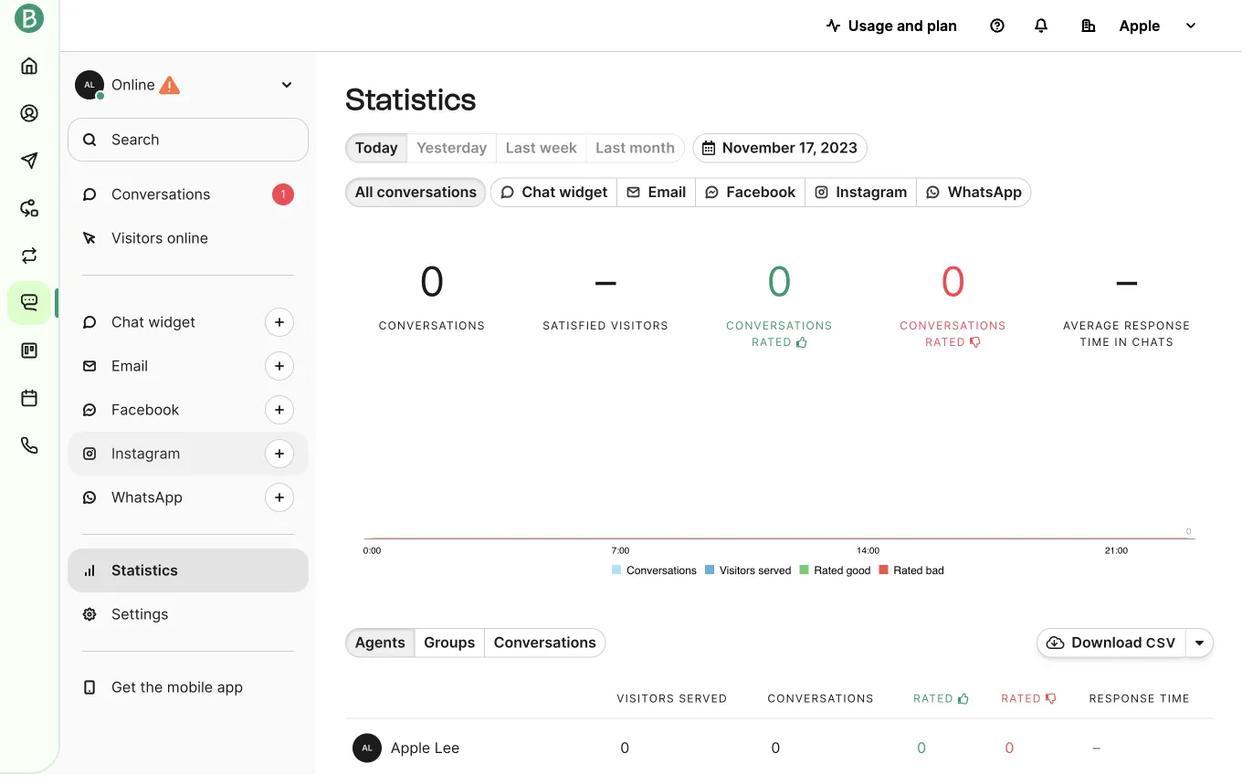 Task type: vqa. For each thing, say whether or not it's contained in the screenshot.
the leftmost Email
yes



Task type: locate. For each thing, give the bounding box(es) containing it.
whatsapp inside button
[[948, 183, 1022, 201]]

chat widget left email button
[[522, 183, 608, 201]]

response
[[1124, 319, 1191, 332]]

time inside average response time in chats
[[1080, 336, 1110, 349]]

good image
[[958, 694, 969, 705]]

conversations rated for good image
[[726, 319, 833, 349]]

email button
[[617, 178, 695, 207]]

email link
[[68, 344, 309, 388]]

0 vertical spatial time
[[1080, 336, 1110, 349]]

time right response
[[1160, 692, 1191, 705]]

0 horizontal spatial chat widget
[[111, 313, 196, 331]]

settings
[[111, 606, 168, 623]]

satisfied
[[543, 319, 607, 332]]

– up satisfied visitors at the top of the page
[[596, 256, 616, 306]]

1 vertical spatial facebook
[[111, 401, 179, 419]]

1 horizontal spatial statistics
[[345, 82, 476, 117]]

al left online
[[84, 80, 95, 90]]

conversations
[[377, 183, 477, 201], [379, 319, 486, 332], [726, 319, 833, 332], [900, 319, 1007, 332]]

1 horizontal spatial time
[[1160, 692, 1191, 705]]

settings link
[[68, 593, 309, 637]]

1 vertical spatial apple
[[391, 739, 430, 757]]

1 vertical spatial chat widget
[[111, 313, 196, 331]]

1 vertical spatial instagram
[[111, 445, 180, 463]]

2 conversations rated from the left
[[900, 319, 1007, 349]]

instagram down 2023
[[836, 183, 907, 201]]

apple
[[1119, 16, 1161, 34], [391, 739, 430, 757]]

instagram down facebook link
[[111, 445, 180, 463]]

email inside button
[[648, 183, 686, 201]]

response
[[1089, 692, 1156, 705]]

instagram link
[[68, 432, 309, 476]]

chat widget
[[522, 183, 608, 201], [111, 313, 196, 331]]

online
[[111, 76, 155, 94]]

0 vertical spatial facebook
[[727, 183, 796, 201]]

0 horizontal spatial chat
[[111, 313, 144, 331]]

facebook
[[727, 183, 796, 201], [111, 401, 179, 419]]

apple for apple
[[1119, 16, 1161, 34]]

0 horizontal spatial time
[[1080, 336, 1110, 349]]

1 vertical spatial visitors
[[617, 692, 675, 705]]

2023
[[820, 139, 858, 157]]

conversations rated for bad image
[[900, 319, 1007, 349]]

widget
[[559, 183, 608, 201], [148, 313, 196, 331]]

1 horizontal spatial facebook
[[727, 183, 796, 201]]

1 horizontal spatial conversations
[[494, 634, 596, 652]]

2 horizontal spatial conversations
[[768, 692, 874, 705]]

0 horizontal spatial –
[[596, 256, 616, 306]]

0 horizontal spatial conversations
[[111, 185, 210, 203]]

0 vertical spatial email
[[648, 183, 686, 201]]

chat
[[522, 183, 556, 201], [111, 313, 144, 331]]

visitors
[[111, 229, 163, 247], [617, 692, 675, 705]]

0 vertical spatial apple
[[1119, 16, 1161, 34]]

november 17, 2023
[[722, 139, 858, 157]]

1 horizontal spatial apple
[[1119, 16, 1161, 34]]

time
[[1080, 336, 1110, 349], [1160, 692, 1191, 705]]

0 vertical spatial widget
[[559, 183, 608, 201]]

visitors left served
[[617, 692, 675, 705]]

email down 'chat widget' link
[[111, 357, 148, 375]]

0 horizontal spatial apple
[[391, 739, 430, 757]]

rated
[[752, 336, 792, 349], [926, 336, 966, 349], [914, 692, 954, 705], [1001, 692, 1042, 705]]

rated left good icon
[[914, 692, 954, 705]]

visitors left online
[[111, 229, 163, 247]]

2 horizontal spatial –
[[1117, 256, 1137, 306]]

1 horizontal spatial chat
[[522, 183, 556, 201]]

1 horizontal spatial visitors
[[617, 692, 675, 705]]

0 vertical spatial statistics
[[345, 82, 476, 117]]

email
[[648, 183, 686, 201], [111, 357, 148, 375]]

get
[[111, 679, 136, 696]]

1 vertical spatial conversations
[[494, 634, 596, 652]]

satisfied visitors
[[543, 319, 669, 332]]

0 horizontal spatial conversations rated
[[726, 319, 833, 349]]

0
[[419, 256, 445, 306], [767, 256, 792, 306], [941, 256, 966, 306], [620, 739, 630, 757], [771, 739, 780, 757], [917, 739, 926, 757], [1005, 739, 1014, 757]]

– up average response time in chats
[[1117, 256, 1137, 306]]

0 horizontal spatial al
[[84, 80, 95, 90]]

plan
[[927, 16, 957, 34]]

1 horizontal spatial widget
[[559, 183, 608, 201]]

1 horizontal spatial al
[[362, 743, 372, 753]]

statistics up settings
[[111, 562, 178, 580]]

al left apple lee
[[362, 743, 372, 753]]

whatsapp button
[[916, 178, 1032, 207]]

0 vertical spatial conversations
[[111, 185, 210, 203]]

chat widget inside button
[[522, 183, 608, 201]]

facebook down november
[[727, 183, 796, 201]]

rated left bad icon
[[1001, 692, 1042, 705]]

statistics link
[[68, 549, 309, 593]]

1 horizontal spatial chat widget
[[522, 183, 608, 201]]

statistics
[[345, 82, 476, 117], [111, 562, 178, 580]]

1 conversations rated from the left
[[726, 319, 833, 349]]

1 vertical spatial al
[[362, 743, 372, 753]]

whatsapp
[[948, 183, 1022, 201], [111, 489, 183, 506]]

0 vertical spatial whatsapp
[[948, 183, 1022, 201]]

0 vertical spatial chat
[[522, 183, 556, 201]]

widget left email button
[[559, 183, 608, 201]]

al for online
[[84, 80, 95, 90]]

conversations rated
[[726, 319, 833, 349], [900, 319, 1007, 349]]

0 vertical spatial instagram
[[836, 183, 907, 201]]

email left facebook button
[[648, 183, 686, 201]]

widget up the email link
[[148, 313, 196, 331]]

average response time in chats
[[1063, 319, 1191, 349]]

apple inside button
[[1119, 16, 1161, 34]]

1 horizontal spatial instagram
[[836, 183, 907, 201]]

chat widget button
[[490, 178, 617, 207]]

0 vertical spatial chat widget
[[522, 183, 608, 201]]

0 vertical spatial visitors
[[111, 229, 163, 247]]

apple lee
[[391, 739, 460, 757]]

rated left good image
[[752, 336, 792, 349]]

1 horizontal spatial whatsapp
[[948, 183, 1022, 201]]

facebook down the email link
[[111, 401, 179, 419]]

time down average
[[1080, 336, 1110, 349]]

and
[[897, 16, 923, 34]]

1 horizontal spatial email
[[648, 183, 686, 201]]

lee
[[435, 739, 460, 757]]

visitors
[[611, 319, 669, 332]]

– for response
[[1117, 256, 1137, 306]]

visitors online link
[[68, 216, 309, 260]]

average
[[1063, 319, 1120, 332]]

conversations
[[111, 185, 210, 203], [494, 634, 596, 652], [768, 692, 874, 705]]

1 vertical spatial widget
[[148, 313, 196, 331]]

search
[[111, 131, 159, 148]]

conversations inside button
[[377, 183, 477, 201]]

chat widget up the email link
[[111, 313, 196, 331]]

1
[[281, 188, 286, 201]]

instagram
[[836, 183, 907, 201], [111, 445, 180, 463]]

1 horizontal spatial conversations rated
[[900, 319, 1007, 349]]

search link
[[68, 118, 309, 162]]

– down response
[[1093, 739, 1100, 757]]

al
[[84, 80, 95, 90], [362, 743, 372, 753]]

0 vertical spatial al
[[84, 80, 95, 90]]

0 horizontal spatial instagram
[[111, 445, 180, 463]]

0 horizontal spatial statistics
[[111, 562, 178, 580]]

1 vertical spatial whatsapp
[[111, 489, 183, 506]]

download csv
[[1072, 634, 1177, 652]]

–
[[596, 256, 616, 306], [1117, 256, 1137, 306], [1093, 739, 1100, 757]]

0 horizontal spatial widget
[[148, 313, 196, 331]]

agents
[[355, 634, 405, 652]]

statistics up today
[[345, 82, 476, 117]]

1 vertical spatial email
[[111, 357, 148, 375]]

0 horizontal spatial visitors
[[111, 229, 163, 247]]

bad image
[[1046, 694, 1057, 705]]



Task type: describe. For each thing, give the bounding box(es) containing it.
in
[[1115, 336, 1128, 349]]

0 horizontal spatial facebook
[[111, 401, 179, 419]]

facebook link
[[68, 388, 309, 432]]

november
[[722, 139, 795, 157]]

solo image
[[1195, 636, 1204, 651]]

whatsapp link
[[68, 476, 309, 520]]

good image
[[796, 337, 807, 348]]

visitors served
[[617, 692, 728, 705]]

visitors for visitors online
[[111, 229, 163, 247]]

apple for apple lee
[[391, 739, 430, 757]]

get the mobile app link
[[68, 666, 309, 710]]

visitors online
[[111, 229, 208, 247]]

rated left bad image
[[926, 336, 966, 349]]

agents button
[[345, 628, 414, 658]]

instagram inside button
[[836, 183, 907, 201]]

usage and plan button
[[812, 7, 972, 44]]

1 horizontal spatial –
[[1093, 739, 1100, 757]]

2 vertical spatial conversations
[[768, 692, 874, 705]]

today button
[[345, 133, 407, 163]]

online
[[167, 229, 208, 247]]

the
[[140, 679, 163, 696]]

november 17, 2023 button
[[693, 133, 868, 163]]

usage
[[848, 16, 893, 34]]

17,
[[799, 139, 817, 157]]

bad image
[[970, 337, 981, 348]]

widget inside button
[[559, 183, 608, 201]]

visitors for visitors served
[[617, 692, 675, 705]]

1 vertical spatial chat
[[111, 313, 144, 331]]

chat inside button
[[522, 183, 556, 201]]

app
[[217, 679, 243, 696]]

conversations inside button
[[494, 634, 596, 652]]

usage and plan
[[848, 16, 957, 34]]

groups
[[424, 634, 475, 652]]

1 vertical spatial time
[[1160, 692, 1191, 705]]

0 horizontal spatial whatsapp
[[111, 489, 183, 506]]

all conversations
[[355, 183, 477, 201]]

– for visitors
[[596, 256, 616, 306]]

today
[[355, 139, 398, 157]]

served
[[679, 692, 728, 705]]

facebook button
[[695, 178, 805, 207]]

al for apple lee
[[362, 743, 372, 753]]

get the mobile app
[[111, 679, 243, 696]]

all
[[355, 183, 373, 201]]

response time
[[1089, 692, 1191, 705]]

chats
[[1132, 336, 1174, 349]]

0 horizontal spatial email
[[111, 357, 148, 375]]

chat widget link
[[68, 301, 309, 344]]

apple button
[[1067, 7, 1213, 44]]

download
[[1072, 634, 1142, 652]]

all conversations button
[[345, 178, 487, 207]]

csv
[[1146, 635, 1177, 651]]

instagram button
[[805, 178, 916, 207]]

1 vertical spatial statistics
[[111, 562, 178, 580]]

conversations button
[[484, 628, 606, 658]]

mobile
[[167, 679, 213, 696]]

groups button
[[414, 628, 484, 658]]

facebook inside button
[[727, 183, 796, 201]]



